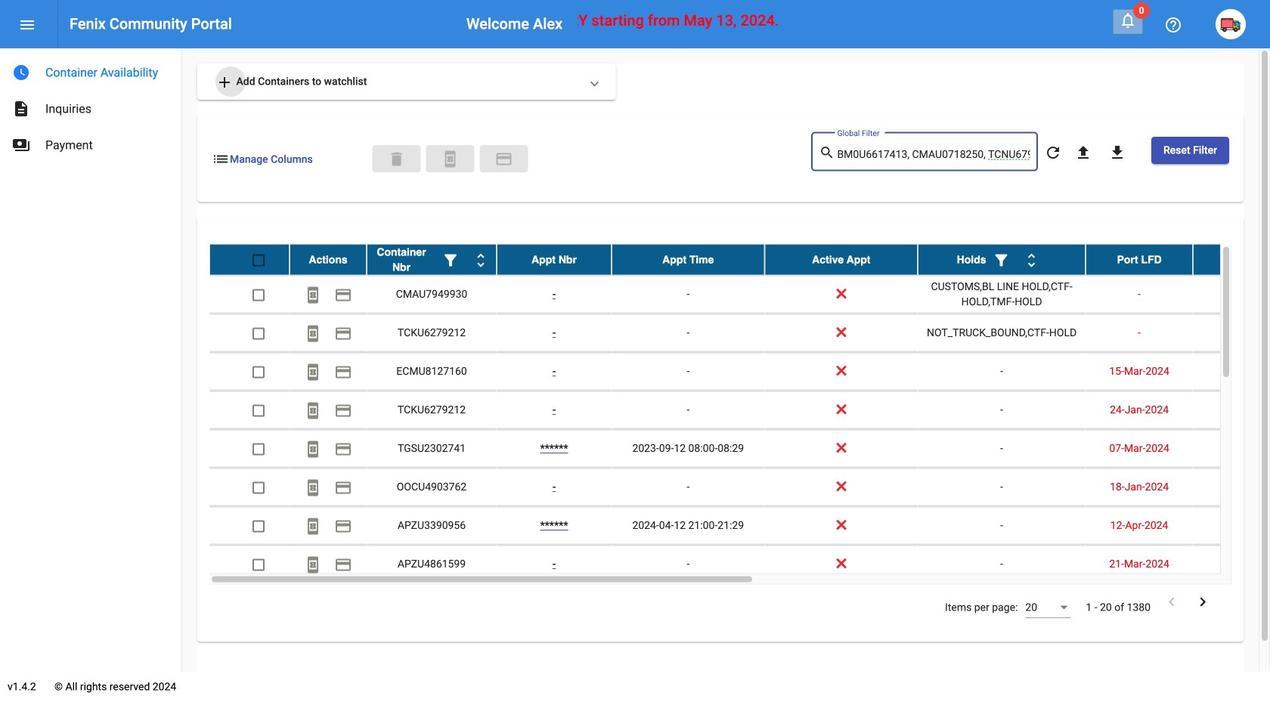 Task type: describe. For each thing, give the bounding box(es) containing it.
8 column header from the left
[[1194, 245, 1271, 275]]

3 column header from the left
[[497, 245, 612, 275]]

Global Watchlist Filter field
[[838, 149, 1030, 161]]

6 cell from the top
[[1194, 469, 1271, 506]]

7 column header from the left
[[1086, 245, 1194, 275]]

1 row from the top
[[210, 245, 1271, 276]]

5 column header from the left
[[765, 245, 918, 275]]

3 cell from the top
[[1194, 353, 1271, 391]]

8 row from the top
[[210, 507, 1271, 546]]

6 row from the top
[[210, 430, 1271, 469]]

6 column header from the left
[[918, 245, 1086, 275]]

2 row from the top
[[210, 276, 1271, 314]]

9 row from the top
[[210, 546, 1271, 584]]

7 row from the top
[[210, 469, 1271, 507]]

8 cell from the top
[[1194, 546, 1271, 584]]

4 cell from the top
[[1194, 391, 1271, 429]]

2 cell from the top
[[1194, 314, 1271, 352]]



Task type: locate. For each thing, give the bounding box(es) containing it.
no color image
[[1119, 11, 1138, 29], [18, 16, 36, 34], [12, 100, 30, 118], [1075, 144, 1093, 162], [819, 144, 838, 162], [441, 150, 459, 168], [495, 150, 513, 168], [442, 251, 460, 270], [1023, 251, 1041, 270], [334, 286, 352, 304], [304, 325, 322, 343], [334, 325, 352, 343], [334, 363, 352, 381], [304, 402, 322, 420], [334, 402, 352, 420], [304, 440, 322, 459], [304, 479, 322, 497], [334, 479, 352, 497], [334, 518, 352, 536], [334, 556, 352, 574], [1194, 593, 1212, 612]]

5 row from the top
[[210, 391, 1271, 430]]

delete image
[[388, 150, 406, 168]]

4 column header from the left
[[612, 245, 765, 275]]

4 row from the top
[[210, 353, 1271, 391]]

navigation
[[0, 48, 182, 163]]

7 cell from the top
[[1194, 507, 1271, 545]]

cell
[[1194, 276, 1271, 314], [1194, 314, 1271, 352], [1194, 353, 1271, 391], [1194, 391, 1271, 429], [1194, 430, 1271, 468], [1194, 469, 1271, 506], [1194, 507, 1271, 545], [1194, 546, 1271, 584]]

1 cell from the top
[[1194, 276, 1271, 314]]

grid
[[210, 245, 1271, 585]]

5 cell from the top
[[1194, 430, 1271, 468]]

no color image
[[1165, 16, 1183, 34], [12, 64, 30, 82], [216, 73, 234, 91], [12, 136, 30, 154], [1044, 144, 1063, 162], [1109, 144, 1127, 162], [212, 150, 230, 168], [472, 251, 490, 270], [993, 251, 1011, 270], [304, 286, 322, 304], [304, 363, 322, 381], [334, 440, 352, 459], [304, 518, 322, 536], [304, 556, 322, 574], [1163, 593, 1181, 612]]

row
[[210, 245, 1271, 276], [210, 276, 1271, 314], [210, 314, 1271, 353], [210, 353, 1271, 391], [210, 391, 1271, 430], [210, 430, 1271, 469], [210, 469, 1271, 507], [210, 507, 1271, 546], [210, 546, 1271, 584]]

1 column header from the left
[[290, 245, 367, 275]]

3 row from the top
[[210, 314, 1271, 353]]

2 column header from the left
[[367, 245, 497, 275]]

column header
[[290, 245, 367, 275], [367, 245, 497, 275], [497, 245, 612, 275], [612, 245, 765, 275], [765, 245, 918, 275], [918, 245, 1086, 275], [1086, 245, 1194, 275], [1194, 245, 1271, 275]]



